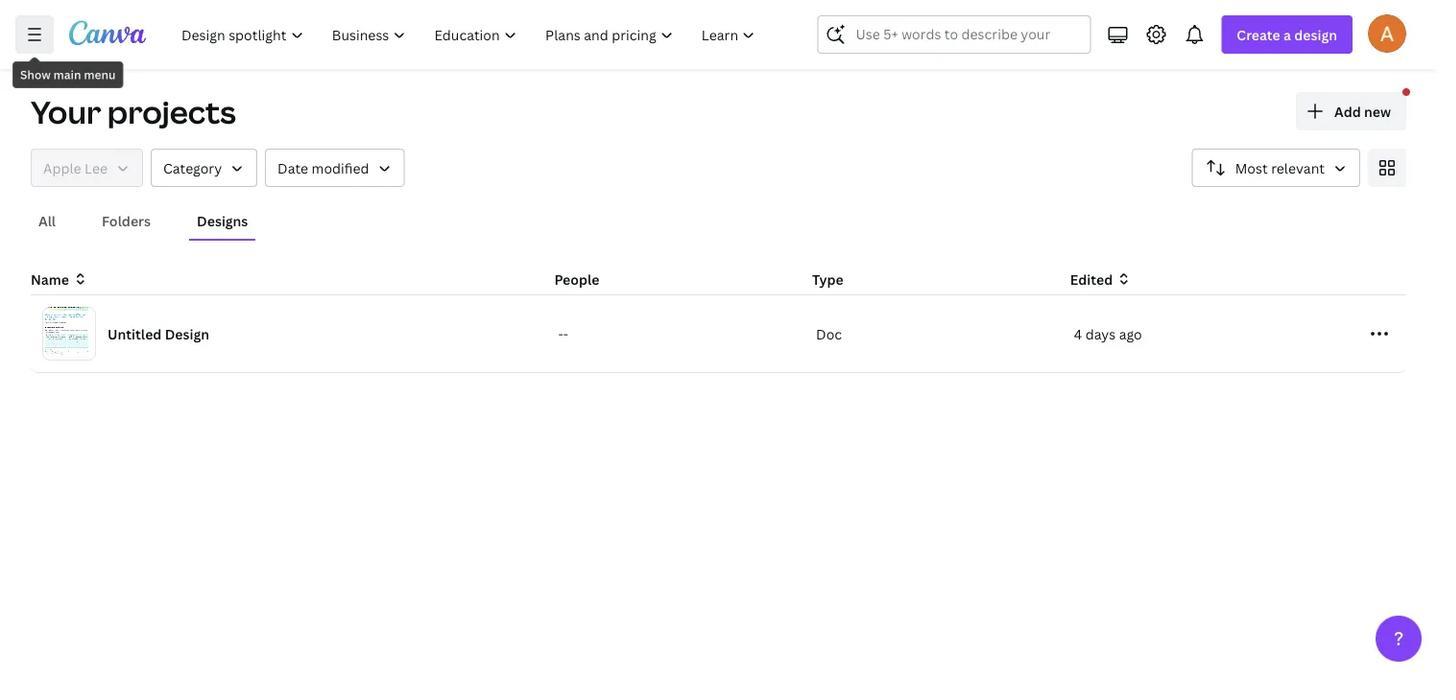 Task type: locate. For each thing, give the bounding box(es) containing it.
add new
[[1335, 102, 1391, 120]]

apple
[[43, 159, 81, 177]]

show
[[20, 67, 51, 83]]

add new button
[[1296, 92, 1407, 131]]

add
[[1335, 102, 1361, 120]]

category
[[163, 159, 222, 177]]

relevant
[[1271, 159, 1325, 177]]

Category button
[[151, 149, 257, 187]]

-
[[558, 325, 563, 343], [563, 325, 568, 343]]

4 days ago
[[1074, 325, 1142, 343]]

untitled design
[[108, 325, 209, 343]]

date modified
[[278, 159, 369, 177]]

None search field
[[817, 15, 1091, 54]]

new
[[1364, 102, 1391, 120]]

Date modified button
[[265, 149, 405, 187]]

people
[[554, 270, 600, 289]]

designs button
[[189, 203, 256, 239]]

most
[[1235, 159, 1268, 177]]

name
[[31, 270, 69, 289]]

apple lee
[[43, 159, 107, 177]]

Sort by button
[[1192, 149, 1361, 187]]

all button
[[31, 203, 63, 239]]

modified
[[312, 159, 369, 177]]

2 - from the left
[[563, 325, 568, 343]]

show main menu
[[20, 67, 116, 83]]



Task type: vqa. For each thing, say whether or not it's contained in the screenshot.
all button
yes



Task type: describe. For each thing, give the bounding box(es) containing it.
4
[[1074, 325, 1082, 343]]

create a design
[[1237, 25, 1337, 44]]

folders button
[[94, 203, 158, 239]]

date
[[278, 159, 308, 177]]

Search search field
[[856, 16, 1053, 53]]

type
[[812, 270, 844, 289]]

untitled
[[108, 325, 162, 343]]

create
[[1237, 25, 1281, 44]]

a
[[1284, 25, 1291, 44]]

lee
[[84, 159, 107, 177]]

your
[[31, 91, 101, 133]]

menu
[[84, 67, 116, 83]]

ago
[[1119, 325, 1142, 343]]

designs
[[197, 212, 248, 230]]

--
[[558, 325, 568, 343]]

doc
[[816, 325, 842, 343]]

main
[[53, 67, 81, 83]]

your projects
[[31, 91, 236, 133]]

all
[[38, 212, 56, 230]]

name button
[[31, 269, 88, 290]]

projects
[[107, 91, 236, 133]]

most relevant
[[1235, 159, 1325, 177]]

create a design button
[[1222, 15, 1353, 54]]

1 - from the left
[[558, 325, 563, 343]]

design
[[1295, 25, 1337, 44]]

days
[[1086, 325, 1116, 343]]

design
[[165, 325, 209, 343]]

folders
[[102, 212, 151, 230]]

edited button
[[1070, 269, 1313, 290]]

Owner button
[[31, 149, 143, 187]]

top level navigation element
[[169, 15, 771, 54]]

apple lee image
[[1368, 14, 1407, 53]]

edited
[[1070, 270, 1113, 289]]



